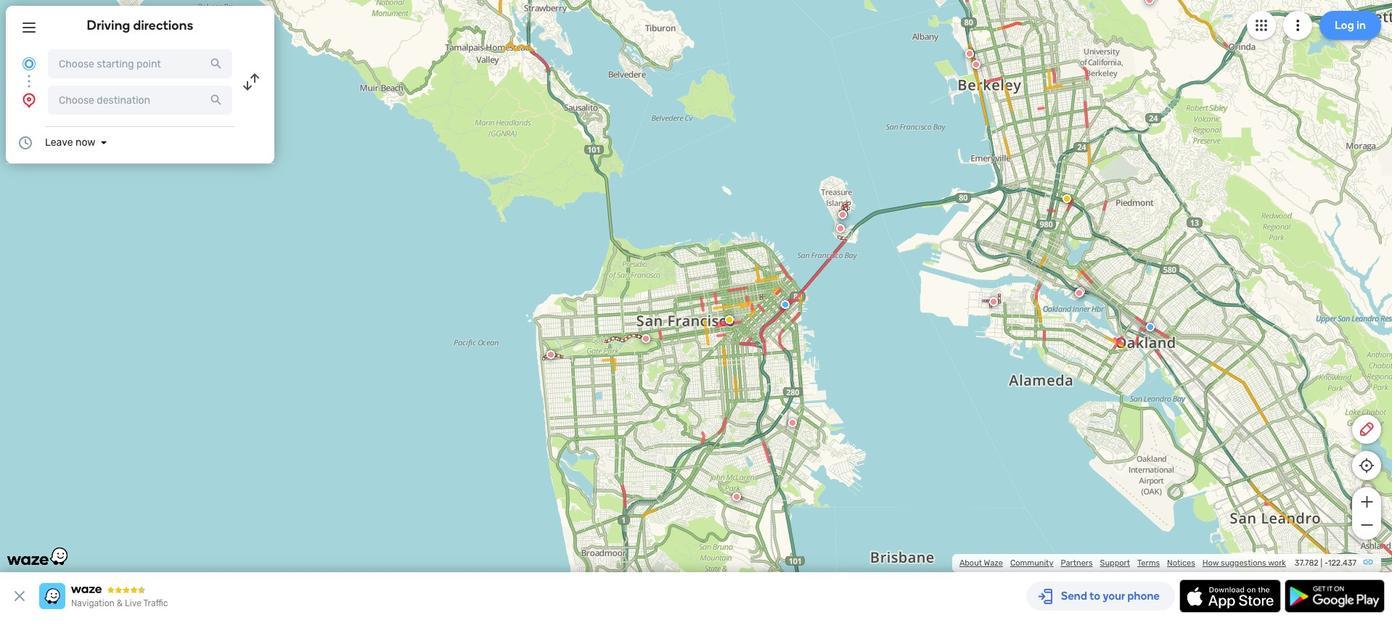 Task type: describe. For each thing, give the bounding box(es) containing it.
support link
[[1100, 559, 1130, 568]]

now
[[75, 136, 95, 149]]

driving
[[87, 17, 130, 33]]

Choose destination text field
[[48, 86, 232, 115]]

37.782 | -122.437
[[1295, 559, 1357, 568]]

37.782
[[1295, 559, 1319, 568]]

work
[[1268, 559, 1286, 568]]

link image
[[1362, 557, 1374, 568]]

notices
[[1167, 559, 1195, 568]]

zoom in image
[[1358, 494, 1376, 511]]

current location image
[[20, 55, 38, 73]]

notices link
[[1167, 559, 1195, 568]]

pencil image
[[1358, 421, 1376, 438]]

leave now
[[45, 136, 95, 149]]

driving directions
[[87, 17, 193, 33]]

suggestions
[[1221, 559, 1266, 568]]

leave
[[45, 136, 73, 149]]

navigation & live traffic
[[71, 599, 168, 609]]

about
[[960, 559, 982, 568]]

1 vertical spatial hazard image
[[725, 316, 734, 324]]

community link
[[1010, 559, 1054, 568]]

terms
[[1137, 559, 1160, 568]]

community
[[1010, 559, 1054, 568]]

support
[[1100, 559, 1130, 568]]

1 vertical spatial police image
[[1146, 323, 1155, 332]]

how
[[1203, 559, 1219, 568]]

live
[[125, 599, 141, 609]]

traffic
[[143, 599, 168, 609]]

122.437
[[1328, 559, 1357, 568]]

partners
[[1061, 559, 1093, 568]]

zoom out image
[[1358, 517, 1376, 534]]



Task type: vqa. For each thing, say whether or not it's contained in the screenshot.
|
yes



Task type: locate. For each thing, give the bounding box(es) containing it.
road closed image
[[1145, 0, 1154, 4], [965, 49, 974, 58], [972, 60, 981, 69], [838, 211, 847, 219], [642, 335, 650, 343], [788, 419, 797, 428]]

0 vertical spatial police image
[[781, 301, 790, 309]]

police image
[[781, 301, 790, 309], [1146, 323, 1155, 332]]

about waze link
[[960, 559, 1003, 568]]

-
[[1325, 559, 1328, 568]]

how suggestions work link
[[1203, 559, 1286, 568]]

clock image
[[17, 134, 34, 152]]

0 horizontal spatial police image
[[781, 301, 790, 309]]

x image
[[11, 588, 28, 605]]

directions
[[133, 17, 193, 33]]

hazard image
[[1063, 195, 1071, 203], [725, 316, 734, 324]]

terms link
[[1137, 559, 1160, 568]]

1 horizontal spatial hazard image
[[1063, 195, 1071, 203]]

location image
[[20, 91, 38, 109]]

waze
[[984, 559, 1003, 568]]

1 horizontal spatial police image
[[1146, 323, 1155, 332]]

Choose starting point text field
[[48, 49, 232, 78]]

|
[[1321, 559, 1323, 568]]

&
[[117, 599, 123, 609]]

navigation
[[71, 599, 115, 609]]

partners link
[[1061, 559, 1093, 568]]

0 horizontal spatial hazard image
[[725, 316, 734, 324]]

about waze community partners support terms notices how suggestions work
[[960, 559, 1286, 568]]

road closed image
[[836, 224, 845, 233], [1076, 287, 1085, 296], [1075, 289, 1084, 298], [989, 298, 998, 306], [547, 351, 555, 359], [732, 493, 741, 502]]

0 vertical spatial hazard image
[[1063, 195, 1071, 203]]



